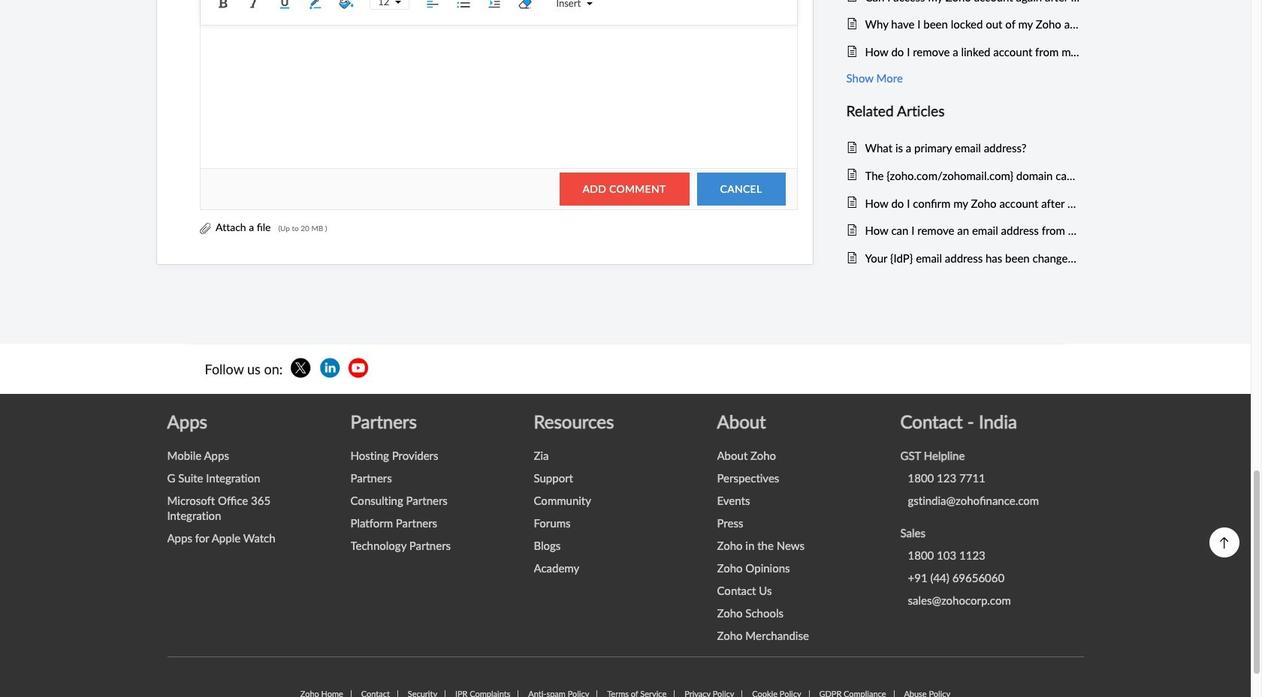 Task type: vqa. For each thing, say whether or not it's contained in the screenshot.
CRM Plus's CRM
no



Task type: describe. For each thing, give the bounding box(es) containing it.
align image
[[422, 0, 444, 14]]

insert options image
[[581, 1, 593, 7]]

font color image
[[304, 0, 327, 14]]

clear formatting image
[[514, 0, 537, 14]]

font size image
[[389, 0, 401, 5]]



Task type: locate. For each thing, give the bounding box(es) containing it.
heading
[[846, 100, 1080, 123]]

background color image
[[335, 0, 358, 14]]

indent image
[[483, 0, 506, 14]]

italic (ctrl+i) image
[[243, 0, 265, 14]]

bold (ctrl+b) image
[[212, 0, 235, 14]]

lists image
[[453, 0, 475, 14]]

underline (ctrl+u) image
[[274, 0, 296, 14]]



